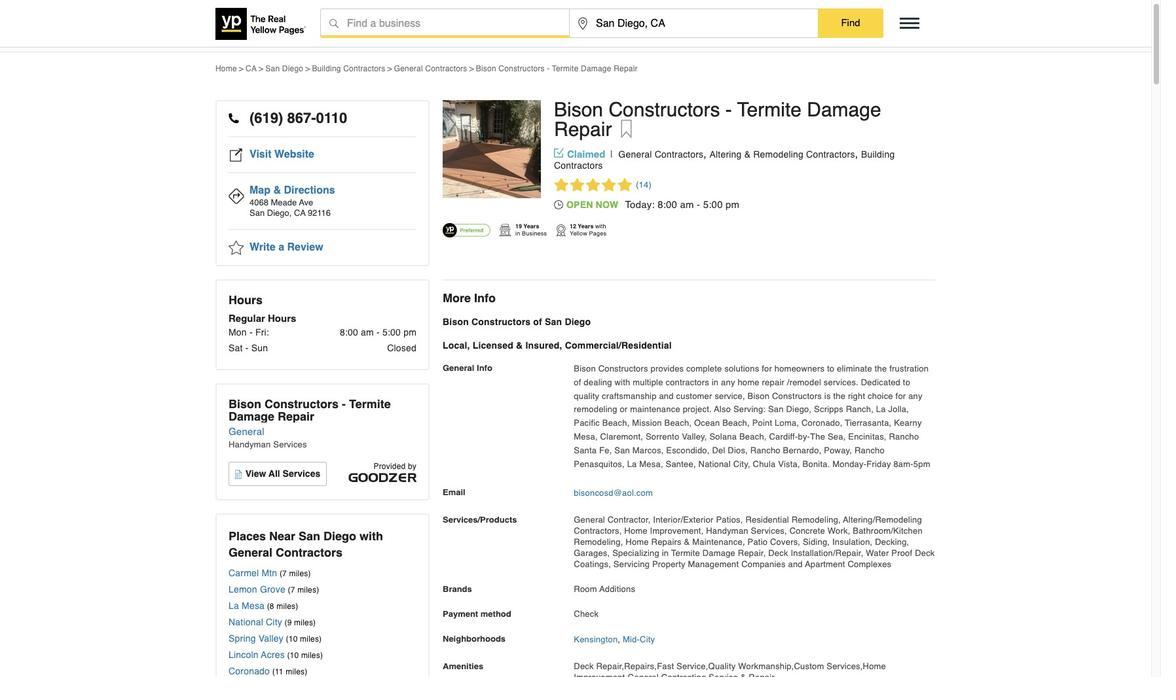 Task type: locate. For each thing, give the bounding box(es) containing it.
0 horizontal spatial general contractors link
[[394, 64, 467, 73]]

diego, down the meade
[[267, 208, 292, 218]]

san inside the "places near san diego with general contractors"
[[299, 530, 320, 544]]

0 horizontal spatial deck
[[574, 662, 594, 672]]

0 vertical spatial building contractors link
[[312, 64, 385, 73]]

san up loma,
[[768, 405, 784, 415]]

general for general contractors , altering & remodeling contractors ,
[[618, 149, 652, 160]]

constructors inside bison constructors - termite damage repair general handyman services
[[265, 398, 339, 411]]

services right all
[[283, 469, 320, 479]]

4068
[[250, 198, 268, 208]]

repair inside bison constructors - termite damage repair general handyman services
[[278, 410, 314, 424]]

bison up the general link
[[229, 398, 261, 411]]

1 horizontal spatial remodeling,
[[792, 515, 841, 525]]

years for business
[[524, 223, 539, 230]]

service,quality
[[676, 662, 736, 672]]

remodeling, up the concrete
[[792, 515, 841, 525]]

contractors right remodeling
[[806, 149, 855, 160]]

bison inside bison constructors - termite damage repair general handyman services
[[229, 398, 261, 411]]

miles) right grove
[[297, 586, 319, 595]]

by
[[408, 462, 416, 472]]

services up view all services
[[273, 440, 307, 450]]

home left ca link at the left top of page
[[215, 64, 237, 73]]

2 vertical spatial in
[[662, 549, 669, 559]]

general up view
[[229, 426, 264, 437]]

0 vertical spatial city
[[266, 618, 282, 628]]

1 horizontal spatial national
[[698, 459, 731, 469]]

la
[[876, 405, 886, 415], [627, 459, 637, 469], [229, 601, 239, 612]]

for up "repair"
[[762, 364, 772, 374]]

building contractors link
[[312, 64, 385, 73], [554, 149, 895, 171]]

5:00 down the altering
[[703, 199, 723, 210]]

kensington , mid-city
[[574, 635, 655, 645]]

2 years from the left
[[578, 223, 594, 230]]

services.
[[824, 378, 858, 388]]

termite
[[552, 64, 579, 73], [737, 98, 802, 121], [349, 398, 391, 411], [671, 549, 700, 559]]

damage inside bison constructors - termite damage repair general handyman services
[[229, 410, 274, 424]]

carmel mtn link
[[229, 568, 277, 579]]

0 vertical spatial general contractors link
[[394, 64, 467, 73]]

poway,
[[824, 446, 852, 456]]

to up services.
[[827, 364, 834, 374]]

to
[[827, 364, 834, 374], [903, 378, 910, 388]]

beauty
[[329, 35, 354, 45]]

city inside carmel mtn (7 miles) lemon grove (7 miles) la mesa (8 miles) national city (9 miles) spring valley (10 miles) lincoln acres (10 miles) coronado (11 miles)
[[266, 618, 282, 628]]

0 vertical spatial for
[[762, 364, 772, 374]]

grove
[[260, 585, 286, 595]]

general down "places"
[[229, 546, 272, 560]]

ca down ave
[[294, 208, 306, 218]]

pages
[[589, 231, 606, 237]]

the real yellow pages logo image
[[215, 8, 307, 40]]

general for general contractors
[[394, 64, 423, 73]]

san down "4068"
[[250, 208, 265, 218]]

bisoncosd@aol.com
[[574, 489, 653, 499]]

sun
[[251, 343, 268, 354]]

0 horizontal spatial diego
[[282, 64, 303, 73]]

0 vertical spatial with
[[595, 223, 606, 230]]

san diego link
[[265, 64, 303, 73]]

to down frustration
[[903, 378, 910, 388]]

of up insured,
[[533, 317, 542, 327]]

the right is
[[833, 391, 845, 401]]

san right near
[[299, 530, 320, 544]]

spring
[[229, 634, 256, 644]]

1 vertical spatial with
[[615, 378, 630, 388]]

1 horizontal spatial am
[[680, 199, 694, 210]]

diego inside the "places near san diego with general contractors"
[[324, 530, 356, 544]]

1 horizontal spatial in
[[662, 549, 669, 559]]

(10 down (9
[[286, 635, 298, 644]]

rancho up chula
[[750, 446, 780, 456]]

rancho down kearny
[[889, 432, 919, 442]]

city left (9
[[266, 618, 282, 628]]

years up yellow
[[578, 223, 594, 230]]

1 vertical spatial 8:00
[[340, 327, 358, 338]]

2 vertical spatial with
[[360, 530, 383, 544]]

hours up the regular
[[229, 293, 263, 307]]

ca inside breadcrumbs navigation
[[246, 64, 257, 73]]

0 horizontal spatial diego,
[[267, 208, 292, 218]]

constructors inside breadcrumbs navigation
[[499, 64, 545, 73]]

ca right home link on the top left of page
[[246, 64, 257, 73]]

city,
[[733, 459, 750, 469]]

1 vertical spatial home
[[624, 527, 648, 536]]

0 vertical spatial diego,
[[267, 208, 292, 218]]

general down "find a business" text field
[[394, 64, 423, 73]]

0 vertical spatial 8:00
[[658, 199, 677, 210]]

0 vertical spatial ca
[[246, 64, 257, 73]]

0 horizontal spatial with
[[360, 530, 383, 544]]

and inside bison constructors provides complete solutions for homeowners to eliminate the frustration of dealing with multiple contractors in any home repair /remodel services. dedicated to quality craftsmanship and customer service, bison constructors is the right choice for any remodeling or maintenance project. also serving: san diego, scripps ranch, la jolla, pacific beach, mission beach, ocean beach, point loma, coronado, tierrasanta, kearny mesa, claremont, sorrento valley, solana beach, cardiff-by-the sea, encinitas, rancho santa fe, san marcos, escondido, del dios, rancho bernardo, poway, rancho penasquitos, la mesa, santee, national city, chula vista, bonita. monday-friday 8am-5pm
[[659, 391, 674, 401]]

pm down the altering
[[726, 199, 740, 210]]

0 horizontal spatial national
[[229, 618, 263, 628]]

0110
[[316, 110, 347, 126]]

info right more
[[474, 291, 496, 305]]

san diego
[[265, 64, 303, 73]]

0 vertical spatial the
[[875, 364, 887, 374]]

(10 right acres
[[287, 652, 299, 661]]

remodeling
[[753, 149, 804, 160]]

handyman inside general contractor, interior/exterior patios, residential remodeling, altering/remodeling contractors, home improvement, handyman services, concrete work, bathroom/kitchen remodeling, home repairs & maintenance, patio covers, siding, insulation, decking, garages, specializing in termite damage repair, deck installation/repair, water proof deck coatings, servicing property management companies and apartment complexes
[[706, 527, 748, 536]]

specializing
[[612, 549, 659, 559]]

years inside 19 years in business
[[524, 223, 539, 230]]

any up service,
[[721, 378, 735, 388]]

handyman down patios,
[[706, 527, 748, 536]]

2 horizontal spatial with
[[615, 378, 630, 388]]

and up maintenance
[[659, 391, 674, 401]]

/remodel
[[787, 378, 821, 388]]

rancho down the encinitas, in the right of the page
[[855, 446, 885, 456]]

yp preferred image
[[443, 224, 492, 238]]

city up repair,repairs,fast
[[640, 635, 655, 645]]

1 horizontal spatial with
[[595, 223, 606, 230]]

kearny
[[894, 419, 922, 428]]

-
[[547, 64, 550, 73], [725, 98, 732, 121], [697, 199, 700, 210], [249, 327, 253, 338], [377, 327, 380, 338], [245, 343, 249, 354], [342, 398, 346, 411]]

regular
[[229, 313, 265, 324]]

in down complete
[[712, 378, 719, 388]]

today:
[[625, 199, 655, 210]]

of up quality
[[574, 378, 581, 388]]

general inside general contractor, interior/exterior patios, residential remodeling, altering/remodeling contractors, home improvement, handyman services, concrete work, bathroom/kitchen remodeling, home repairs & maintenance, patio covers, siding, insulation, decking, garages, specializing in termite damage repair, deck installation/repair, water proof deck coatings, servicing property management companies and apartment complexes
[[574, 515, 605, 525]]

damage inside bison constructors - termite damage repair
[[807, 98, 881, 121]]

homeowners
[[775, 364, 825, 374]]

national down la mesa link
[[229, 618, 263, 628]]

bison up "serving:"
[[748, 391, 770, 401]]

diego, up loma,
[[786, 405, 812, 415]]

0 vertical spatial (7
[[280, 570, 287, 579]]

home down contractor,
[[624, 527, 648, 536]]

0 horizontal spatial (7
[[280, 570, 287, 579]]

general contractors link up (14)
[[618, 149, 703, 160]]

(619) 867-0110 link
[[229, 102, 416, 138]]

neighborhoods
[[443, 635, 506, 644]]

1 vertical spatial any
[[908, 391, 923, 401]]

patio
[[748, 538, 768, 548]]

tierrasanta,
[[845, 419, 892, 428]]

2 horizontal spatial rancho
[[889, 432, 919, 442]]

mesa, up santa
[[574, 432, 598, 442]]

mesa, down marcos,
[[639, 459, 663, 469]]

home inside breadcrumbs navigation
[[215, 64, 237, 73]]

1 horizontal spatial rancho
[[855, 446, 885, 456]]

0 vertical spatial and
[[659, 391, 674, 401]]

contractors,
[[574, 527, 622, 536]]

1 vertical spatial services
[[283, 469, 320, 479]]

& right the altering
[[744, 149, 751, 160]]

check
[[574, 610, 599, 620]]

open
[[566, 200, 593, 210]]

in
[[515, 231, 520, 237], [712, 378, 719, 388], [662, 549, 669, 559]]

0 horizontal spatial la
[[229, 601, 239, 612]]

contractors left the altering
[[655, 149, 703, 160]]

la inside carmel mtn (7 miles) lemon grove (7 miles) la mesa (8 miles) national city (9 miles) spring valley (10 miles) lincoln acres (10 miles) coronado (11 miles)
[[229, 601, 239, 612]]

san right ca link at the left top of page
[[265, 64, 280, 73]]

8am-
[[893, 459, 913, 469]]

general up (14)
[[618, 149, 652, 160]]

0 horizontal spatial for
[[762, 364, 772, 374]]

1 vertical spatial (10
[[287, 652, 299, 661]]

(619)
[[250, 110, 283, 126]]

quality
[[574, 391, 599, 401]]

1 vertical spatial of
[[574, 378, 581, 388]]

1 horizontal spatial general contractors link
[[618, 149, 703, 160]]

1 horizontal spatial handyman
[[706, 527, 748, 536]]

handyman down the general link
[[229, 440, 271, 450]]

services,home
[[827, 662, 886, 672]]

of inside bison constructors provides complete solutions for homeowners to eliminate the frustration of dealing with multiple contractors in any home repair /remodel services. dedicated to quality craftsmanship and customer service, bison constructors is the right choice for any remodeling or maintenance project. also serving: san diego, scripps ranch, la jolla, pacific beach, mission beach, ocean beach, point loma, coronado, tierrasanta, kearny mesa, claremont, sorrento valley, solana beach, cardiff-by-the sea, encinitas, rancho santa fe, san marcos, escondido, del dios, rancho bernardo, poway, rancho penasquitos, la mesa, santee, national city, chula vista, bonita. monday-friday 8am-5pm
[[574, 378, 581, 388]]

repair inside deck repair,repairs,fast service,quality workmanship,custom services,home improvement,general contracting,service & repair
[[749, 673, 775, 678]]

deck down covers,
[[768, 549, 788, 559]]

(8
[[267, 602, 274, 612]]

deck right 'proof'
[[915, 549, 935, 559]]

years inside "12 years with yellow pages"
[[578, 223, 594, 230]]

0 horizontal spatial to
[[827, 364, 834, 374]]

5:00 up closed
[[382, 327, 401, 338]]

general inside breadcrumbs navigation
[[394, 64, 423, 73]]

pm
[[726, 199, 740, 210], [403, 327, 416, 338]]

in down 19
[[515, 231, 520, 237]]

1 vertical spatial national
[[229, 618, 263, 628]]

spring valley link
[[229, 634, 284, 644]]

1 vertical spatial city
[[640, 635, 655, 645]]

bison down breadcrumbs navigation
[[554, 98, 603, 121]]

dios,
[[728, 446, 748, 456]]

choice
[[868, 391, 893, 401]]

0 vertical spatial hours
[[229, 293, 263, 307]]

insulation,
[[832, 538, 873, 548]]

0 horizontal spatial handyman
[[229, 440, 271, 450]]

0 vertical spatial bison constructors - termite damage repair
[[476, 64, 638, 73]]

& inside general contractor, interior/exterior patios, residential remodeling, altering/remodeling contractors, home improvement, handyman services, concrete work, bathroom/kitchen remodeling, home repairs & maintenance, patio covers, siding, insulation, decking, garages, specializing in termite damage repair, deck installation/repair, water proof deck coatings, servicing property management companies and apartment complexes
[[684, 538, 690, 548]]

visit website
[[250, 149, 314, 160]]

san down claremont,
[[614, 446, 630, 456]]

general for general contractor, interior/exterior patios, residential remodeling, altering/remodeling contractors, home improvement, handyman services, concrete work, bathroom/kitchen remodeling, home repairs & maintenance, patio covers, siding, insulation, decking, garages, specializing in termite damage repair, deck installation/repair, water proof deck coatings, servicing property management companies and apartment complexes
[[574, 515, 605, 525]]

more
[[443, 291, 471, 305]]

national down the del
[[698, 459, 731, 469]]

breadcrumbs navigation
[[215, 64, 936, 74]]

diego up "local, licensed & insured, commercial/residential"
[[565, 317, 591, 327]]

la down lemon
[[229, 601, 239, 612]]

diego right near
[[324, 530, 356, 544]]

general
[[394, 64, 423, 73], [618, 149, 652, 160], [443, 363, 474, 373], [229, 426, 264, 437], [574, 515, 605, 525], [229, 546, 272, 560]]

0 horizontal spatial building contractors link
[[312, 64, 385, 73]]

website
[[274, 149, 314, 160]]

1 horizontal spatial mesa,
[[639, 459, 663, 469]]

yp image
[[555, 223, 566, 238]]

email
[[443, 488, 465, 498]]

deck inside deck repair,repairs,fast service,quality workmanship,custom services,home improvement,general contracting,service & repair
[[574, 662, 594, 672]]

damage inside breadcrumbs navigation
[[581, 64, 611, 73]]

coronado
[[229, 667, 270, 677]]

diego,
[[267, 208, 292, 218], [786, 405, 812, 415]]

1 vertical spatial and
[[788, 560, 803, 570]]

find
[[841, 17, 860, 28]]

home up specializing
[[626, 538, 649, 548]]

remodeling, down contractors,
[[574, 538, 623, 548]]

home
[[215, 64, 237, 73], [624, 527, 648, 536], [626, 538, 649, 548]]

1 horizontal spatial pm
[[726, 199, 740, 210]]

(7 right mtn
[[280, 570, 287, 579]]

1 horizontal spatial of
[[574, 378, 581, 388]]

0 horizontal spatial 5:00
[[382, 327, 401, 338]]

and
[[659, 391, 674, 401], [788, 560, 803, 570]]

decking,
[[875, 538, 909, 548]]

yp image
[[498, 223, 512, 238]]

loma,
[[775, 419, 799, 428]]

1 vertical spatial in
[[712, 378, 719, 388]]

0 vertical spatial 5:00
[[703, 199, 723, 210]]

0 horizontal spatial mesa,
[[574, 432, 598, 442]]

la down marcos,
[[627, 459, 637, 469]]

contractors down near
[[276, 546, 343, 560]]

0 vertical spatial diego
[[282, 64, 303, 73]]

0 vertical spatial info
[[474, 291, 496, 305]]

0 horizontal spatial the
[[833, 391, 845, 401]]

1 horizontal spatial diego
[[324, 530, 356, 544]]

1 horizontal spatial building
[[861, 149, 895, 160]]

general inside general contractors , altering & remodeling contractors ,
[[618, 149, 652, 160]]

in inside bison constructors provides complete solutions for homeowners to eliminate the frustration of dealing with multiple contractors in any home repair /remodel services. dedicated to quality craftsmanship and customer service, bison constructors is the right choice for any remodeling or maintenance project. also serving: san diego, scripps ranch, la jolla, pacific beach, mission beach, ocean beach, point loma, coronado, tierrasanta, kearny mesa, claremont, sorrento valley, solana beach, cardiff-by-the sea, encinitas, rancho santa fe, san marcos, escondido, del dios, rancho bernardo, poway, rancho penasquitos, la mesa, santee, national city, chula vista, bonita. monday-friday 8am-5pm
[[712, 378, 719, 388]]

1 vertical spatial (7
[[288, 586, 295, 595]]

general contractors link down "find a business" text field
[[394, 64, 467, 73]]

2 vertical spatial home
[[626, 538, 649, 548]]

local, licensed & insured, commercial/residential
[[443, 341, 672, 351]]

ave
[[299, 198, 313, 208]]

diego right ca link at the left top of page
[[282, 64, 303, 73]]

residential
[[745, 515, 789, 525]]

local,
[[443, 341, 470, 351]]

0 horizontal spatial years
[[524, 223, 539, 230]]

multiple
[[633, 378, 663, 388]]

0 vertical spatial national
[[698, 459, 731, 469]]

penasquitos,
[[574, 459, 625, 469]]

& down workmanship,custom
[[740, 673, 746, 678]]

1 vertical spatial am
[[361, 327, 374, 338]]

in down "repairs"
[[662, 549, 669, 559]]

miles) right (11 at bottom
[[286, 668, 307, 677]]

1 vertical spatial handyman
[[706, 527, 748, 536]]

general down local,
[[443, 363, 474, 373]]

valley,
[[682, 432, 707, 442]]

0 horizontal spatial ca
[[246, 64, 257, 73]]

hours up fri:
[[268, 313, 296, 324]]

info down licensed
[[477, 363, 492, 373]]

1 vertical spatial diego,
[[786, 405, 812, 415]]

diego, inside bison constructors provides complete solutions for homeowners to eliminate the frustration of dealing with multiple contractors in any home repair /remodel services. dedicated to quality craftsmanship and customer service, bison constructors is the right choice for any remodeling or maintenance project. also serving: san diego, scripps ranch, la jolla, pacific beach, mission beach, ocean beach, point loma, coronado, tierrasanta, kearny mesa, claremont, sorrento valley, solana beach, cardiff-by-the sea, encinitas, rancho santa fe, san marcos, escondido, del dios, rancho bernardo, poway, rancho penasquitos, la mesa, santee, national city, chula vista, bonita. monday-friday 8am-5pm
[[786, 405, 812, 415]]

handyman inside bison constructors - termite damage repair general handyman services
[[229, 440, 271, 450]]

1 vertical spatial la
[[627, 459, 637, 469]]

beach, up solana
[[722, 419, 750, 428]]

kensington link
[[574, 635, 618, 645]]

and down covers,
[[788, 560, 803, 570]]

(7 right grove
[[288, 586, 295, 595]]

0 vertical spatial of
[[533, 317, 542, 327]]

santee,
[[666, 459, 696, 469]]

hours
[[229, 293, 263, 307], [268, 313, 296, 324]]

0 horizontal spatial ,
[[618, 635, 620, 645]]

& up the meade
[[273, 185, 281, 196]]

0 vertical spatial am
[[680, 199, 694, 210]]

0 horizontal spatial city
[[266, 618, 282, 628]]

bison right general contractors
[[476, 64, 496, 73]]

2 horizontal spatial la
[[876, 405, 886, 415]]

& down improvement,
[[684, 538, 690, 548]]

complexes
[[848, 560, 891, 570]]

san up "local, licensed & insured, commercial/residential"
[[545, 317, 562, 327]]

visit website link
[[229, 138, 416, 174]]

the up dedicated
[[875, 364, 887, 374]]

general contractors link inside breadcrumbs navigation
[[394, 64, 467, 73]]

any
[[721, 378, 735, 388], [908, 391, 923, 401]]

0 horizontal spatial hours
[[229, 293, 263, 307]]

for up jolla,
[[896, 391, 906, 401]]

1 horizontal spatial diego,
[[786, 405, 812, 415]]

repair
[[614, 64, 638, 73], [554, 118, 612, 141], [278, 410, 314, 424], [749, 673, 775, 678]]

1 years from the left
[[524, 223, 539, 230]]

national inside bison constructors provides complete solutions for homeowners to eliminate the frustration of dealing with multiple contractors in any home repair /remodel services. dedicated to quality craftsmanship and customer service, bison constructors is the right choice for any remodeling or maintenance project. also serving: san diego, scripps ranch, la jolla, pacific beach, mission beach, ocean beach, point loma, coronado, tierrasanta, kearny mesa, claremont, sorrento valley, solana beach, cardiff-by-the sea, encinitas, rancho santa fe, san marcos, escondido, del dios, rancho bernardo, poway, rancho penasquitos, la mesa, santee, national city, chula vista, bonita. monday-friday 8am-5pm
[[698, 459, 731, 469]]

general up contractors,
[[574, 515, 605, 525]]

2 horizontal spatial in
[[712, 378, 719, 388]]

any up jolla,
[[908, 391, 923, 401]]

0 horizontal spatial of
[[533, 317, 542, 327]]

(7
[[280, 570, 287, 579], [288, 586, 295, 595]]

years for yellow
[[578, 223, 594, 230]]

1 vertical spatial general contractors link
[[618, 149, 703, 160]]

0 vertical spatial la
[[876, 405, 886, 415]]

0 vertical spatial in
[[515, 231, 520, 237]]

0 horizontal spatial building contractors
[[312, 64, 385, 73]]

covers,
[[770, 538, 800, 548]]

1 vertical spatial building contractors
[[554, 149, 895, 171]]

la down choice
[[876, 405, 886, 415]]

0 horizontal spatial am
[[361, 327, 374, 338]]

years up business
[[524, 223, 539, 230]]

0 horizontal spatial and
[[659, 391, 674, 401]]

1 vertical spatial pm
[[403, 327, 416, 338]]

bison constructors - termite damage repair inside breadcrumbs navigation
[[476, 64, 638, 73]]

repair,repairs,fast
[[596, 662, 674, 672]]

1 vertical spatial for
[[896, 391, 906, 401]]

& down bison constructors of san diego
[[516, 341, 523, 351]]



Task type: describe. For each thing, give the bounding box(es) containing it.
1 horizontal spatial deck
[[768, 549, 788, 559]]

monday-
[[833, 459, 867, 469]]

building contractors link inside breadcrumbs navigation
[[312, 64, 385, 73]]

general inside bison constructors - termite damage repair general handyman services
[[229, 426, 264, 437]]

mesa
[[242, 601, 265, 612]]

repair inside breadcrumbs navigation
[[614, 64, 638, 73]]

building inside building contractors
[[861, 149, 895, 160]]

& inside deck repair,repairs,fast service,quality workmanship,custom services,home improvement,general contracting,service & repair
[[740, 673, 746, 678]]

(14)
[[636, 180, 652, 190]]

beach, up the sorrento
[[664, 419, 692, 428]]

2 horizontal spatial deck
[[915, 549, 935, 559]]

now
[[596, 200, 618, 210]]

diego inside breadcrumbs navigation
[[282, 64, 303, 73]]

craftsmanship
[[602, 391, 657, 401]]

- inside breadcrumbs navigation
[[547, 64, 550, 73]]

find button
[[818, 9, 883, 37]]

Find a business text field
[[321, 9, 569, 38]]

ca inside map & directions 4068 meade ave san diego, ca 92116
[[294, 208, 306, 218]]

0 vertical spatial to
[[827, 364, 834, 374]]

bison constructors provides complete solutions for homeowners to eliminate the frustration of dealing with multiple contractors in any home repair /remodel services. dedicated to quality craftsmanship and customer service, bison constructors is the right choice for any remodeling or maintenance project. also serving: san diego, scripps ranch, la jolla, pacific beach, mission beach, ocean beach, point loma, coronado, tierrasanta, kearny mesa, claremont, sorrento valley, solana beach, cardiff-by-the sea, encinitas, rancho santa fe, san marcos, escondido, del dios, rancho bernardo, poway, rancho penasquitos, la mesa, santee, national city, chula vista, bonita. monday-friday 8am-5pm
[[574, 364, 930, 469]]

complete
[[686, 364, 722, 374]]

8:00 am - 5:00 pm
[[340, 327, 416, 338]]

view
[[245, 469, 266, 479]]

yellow
[[570, 231, 587, 237]]

1 horizontal spatial ,
[[703, 149, 707, 160]]

1 vertical spatial building contractors link
[[554, 149, 895, 171]]

fri:
[[255, 327, 269, 338]]

siding,
[[803, 538, 830, 548]]

additions
[[599, 585, 635, 595]]

2 horizontal spatial ,
[[855, 149, 858, 160]]

12
[[570, 223, 576, 230]]

0 vertical spatial mesa,
[[574, 432, 598, 442]]

dealing
[[584, 378, 612, 388]]

miles) down the "places near san diego with general contractors"
[[289, 570, 311, 579]]

service,
[[715, 391, 745, 401]]

2 horizontal spatial diego
[[565, 317, 591, 327]]

0 horizontal spatial any
[[721, 378, 735, 388]]

in inside 19 years in business
[[515, 231, 520, 237]]

san inside map & directions 4068 meade ave san diego, ca 92116
[[250, 208, 265, 218]]

mon - fri:
[[229, 327, 269, 338]]

1 horizontal spatial la
[[627, 459, 637, 469]]

beach, up claremont,
[[602, 419, 630, 428]]

provided
[[374, 462, 406, 472]]

improvement,general
[[574, 673, 659, 678]]

santa
[[574, 446, 597, 456]]

contractors down "find a business" text field
[[425, 64, 467, 73]]

del
[[712, 446, 725, 456]]

national inside carmel mtn (7 miles) lemon grove (7 miles) la mesa (8 miles) national city (9 miles) spring valley (10 miles) lincoln acres (10 miles) coronado (11 miles)
[[229, 618, 263, 628]]

servicing
[[613, 560, 650, 570]]

by-
[[798, 432, 810, 442]]

room
[[574, 585, 597, 595]]

1 vertical spatial mesa,
[[639, 459, 663, 469]]

property
[[652, 560, 685, 570]]

(14) link
[[554, 178, 652, 193]]

customer
[[676, 391, 712, 401]]

1 horizontal spatial any
[[908, 391, 923, 401]]

sorrento
[[646, 432, 679, 442]]

building contractors inside breadcrumbs navigation
[[312, 64, 385, 73]]

1 horizontal spatial 5:00
[[703, 199, 723, 210]]

meade
[[271, 198, 297, 208]]

work,
[[828, 527, 850, 536]]

sat
[[229, 343, 243, 354]]

0 horizontal spatial rancho
[[750, 446, 780, 456]]

general inside the "places near san diego with general contractors"
[[229, 546, 272, 560]]

contractors down beauty
[[343, 64, 385, 73]]

commercial/residential
[[565, 341, 672, 351]]

general link
[[229, 426, 264, 437]]

maintenance,
[[692, 538, 745, 548]]

miles) right (9
[[294, 619, 316, 628]]

services inside bison constructors - termite damage repair general handyman services
[[273, 440, 307, 450]]

map & directions 4068 meade ave san diego, ca 92116
[[250, 185, 335, 218]]

1 vertical spatial bison constructors - termite damage repair
[[554, 98, 881, 141]]

(11
[[272, 668, 283, 677]]

provides
[[651, 364, 684, 374]]

& inside general contractors , altering & remodeling contractors ,
[[744, 149, 751, 160]]

places
[[229, 530, 266, 544]]

damage inside general contractor, interior/exterior patios, residential remodeling, altering/remodeling contractors, home improvement, handyman services, concrete work, bathroom/kitchen remodeling, home repairs & maintenance, patio covers, siding, insulation, decking, garages, specializing in termite damage repair, deck installation/repair, water proof deck coatings, servicing property management companies and apartment complexes
[[702, 549, 735, 559]]

contractors inside the "places near san diego with general contractors"
[[276, 546, 343, 560]]

mtn
[[262, 568, 277, 579]]

insured,
[[526, 341, 562, 351]]

1 horizontal spatial (7
[[288, 586, 295, 595]]

general contractors , altering & remodeling contractors ,
[[618, 149, 861, 160]]

0 vertical spatial (10
[[286, 635, 298, 644]]

& inside map & directions 4068 meade ave san diego, ca 92116
[[273, 185, 281, 196]]

with inside "12 years with yellow pages"
[[595, 223, 606, 230]]

services
[[250, 35, 281, 45]]

encinitas,
[[848, 432, 886, 442]]

general info
[[443, 363, 492, 373]]

repair,
[[738, 549, 766, 559]]

concrete
[[790, 527, 825, 536]]

and inside general contractor, interior/exterior patios, residential remodeling, altering/remodeling contractors, home improvement, handyman services, concrete work, bathroom/kitchen remodeling, home repairs & maintenance, patio covers, siding, insulation, decking, garages, specializing in termite damage repair, deck installation/repair, water proof deck coatings, servicing property management companies and apartment complexes
[[788, 560, 803, 570]]

bernardo,
[[783, 446, 821, 456]]

bison up dealing
[[574, 364, 596, 374]]

bison constructors - termite damage repair general handyman services
[[229, 398, 391, 450]]

maintenance
[[630, 405, 680, 415]]

diego, inside map & directions 4068 meade ave san diego, ca 92116
[[267, 208, 292, 218]]

867-
[[287, 110, 316, 126]]

ranch,
[[846, 405, 874, 415]]

1 horizontal spatial building contractors
[[554, 149, 895, 171]]

termite inside general contractor, interior/exterior patios, residential remodeling, altering/remodeling contractors, home improvement, handyman services, concrete work, bathroom/kitchen remodeling, home repairs & maintenance, patio covers, siding, insulation, decking, garages, specializing in termite damage repair, deck installation/repair, water proof deck coatings, servicing property management companies and apartment complexes
[[671, 549, 700, 559]]

san inside breadcrumbs navigation
[[265, 64, 280, 73]]

solana
[[710, 432, 737, 442]]

pacific
[[574, 419, 600, 428]]

chula
[[753, 459, 776, 469]]

lincoln acres link
[[229, 650, 285, 661]]

0 vertical spatial pm
[[726, 199, 740, 210]]

write
[[250, 242, 276, 253]]

- inside bison constructors - termite damage repair general handyman services
[[342, 398, 346, 411]]

provided by
[[374, 462, 416, 472]]

miles) up (9
[[277, 602, 298, 612]]

kensington
[[574, 635, 618, 645]]

regular hours
[[229, 313, 296, 324]]

mission
[[632, 419, 662, 428]]

termite inside bison constructors - termite damage repair general handyman services
[[349, 398, 391, 411]]

0 horizontal spatial pm
[[403, 327, 416, 338]]

1 horizontal spatial for
[[896, 391, 906, 401]]

eliminate
[[837, 364, 872, 374]]

ca link
[[246, 64, 257, 73]]

in inside general contractor, interior/exterior patios, residential remodeling, altering/remodeling contractors, home improvement, handyman services, concrete work, bathroom/kitchen remodeling, home repairs & maintenance, patio covers, siding, insulation, decking, garages, specializing in termite damage repair, deck installation/repair, water proof deck coatings, servicing property management companies and apartment complexes
[[662, 549, 669, 559]]

0 horizontal spatial remodeling,
[[574, 538, 623, 548]]

19
[[515, 223, 522, 230]]

info for general info
[[477, 363, 492, 373]]

1 horizontal spatial hours
[[268, 313, 296, 324]]

building inside breadcrumbs navigation
[[312, 64, 341, 73]]

friday
[[867, 459, 891, 469]]

info for more info
[[474, 291, 496, 305]]

ocean
[[694, 419, 720, 428]]

12 years with yellow pages
[[570, 223, 606, 237]]

la mesa link
[[229, 601, 265, 612]]

coronado,
[[802, 419, 843, 428]]

19 years in business
[[515, 223, 547, 237]]

miles) right acres
[[301, 652, 323, 661]]

bisoncosd@aol.com link
[[574, 489, 653, 499]]

1 horizontal spatial city
[[640, 635, 655, 645]]

Where? text field
[[570, 9, 818, 38]]

with inside bison constructors provides complete solutions for homeowners to eliminate the frustration of dealing with multiple contractors in any home repair /remodel services. dedicated to quality craftsmanship and customer service, bison constructors is the right choice for any remodeling or maintenance project. also serving: san diego, scripps ranch, la jolla, pacific beach, mission beach, ocean beach, point loma, coronado, tierrasanta, kearny mesa, claremont, sorrento valley, solana beach, cardiff-by-the sea, encinitas, rancho santa fe, san marcos, escondido, del dios, rancho bernardo, poway, rancho penasquitos, la mesa, santee, national city, chula vista, bonita. monday-friday 8am-5pm
[[615, 378, 630, 388]]

bison inside breadcrumbs navigation
[[476, 64, 496, 73]]

termite inside breadcrumbs navigation
[[552, 64, 579, 73]]

1 horizontal spatial 8:00
[[658, 199, 677, 210]]

bison up local,
[[443, 317, 469, 327]]

services,
[[751, 527, 787, 536]]

companies
[[741, 560, 786, 570]]

a
[[278, 242, 284, 253]]

1 vertical spatial 5:00
[[382, 327, 401, 338]]

near
[[269, 530, 295, 544]]

contractors down claimed
[[554, 160, 603, 171]]

1 vertical spatial the
[[833, 391, 845, 401]]

patios,
[[716, 515, 743, 525]]

bathroom/kitchen
[[853, 527, 923, 536]]

jolla,
[[888, 405, 909, 415]]

beach, down "point"
[[739, 432, 767, 442]]

1 horizontal spatial to
[[903, 378, 910, 388]]

miles) right valley
[[300, 635, 322, 644]]

general for general info
[[443, 363, 474, 373]]

valley
[[259, 634, 284, 644]]

lemon
[[229, 585, 257, 595]]

with inside the "places near san diego with general contractors"
[[360, 530, 383, 544]]

coatings,
[[574, 560, 611, 570]]

frustration
[[889, 364, 929, 374]]

altering & remodeling contractors link
[[710, 149, 855, 160]]

view all services link
[[229, 462, 327, 487]]



Task type: vqa. For each thing, say whether or not it's contained in the screenshot.
Remodeling
yes



